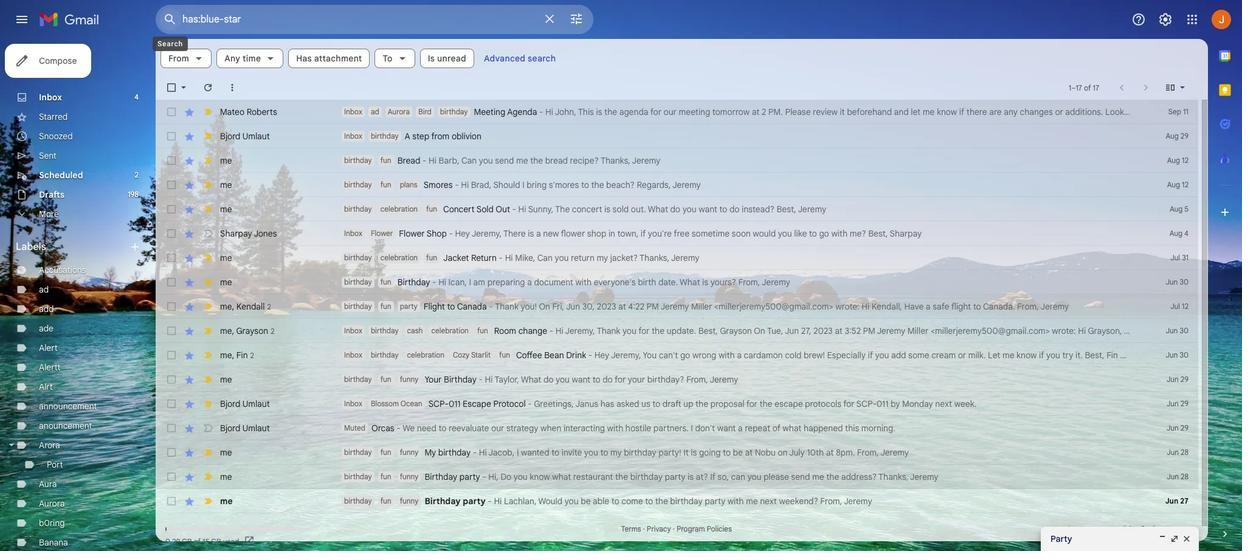 Task type: locate. For each thing, give the bounding box(es) containing it.
our left meeting
[[664, 106, 677, 117]]

28 for hi, do you know what restaurant the birthday party is at? if so, can you  please send me the address? thanks, jeremy
[[1181, 472, 1189, 481]]

is
[[596, 106, 603, 117], [605, 204, 611, 215], [528, 228, 534, 239], [703, 277, 709, 288], [691, 447, 697, 458], [688, 471, 694, 482]]

a left new
[[536, 228, 541, 239]]

of inside row
[[773, 423, 781, 434]]

1 sharpay from the left
[[220, 228, 252, 239]]

main content containing from
[[156, 39, 1243, 547]]

1 vertical spatial wrote:
[[1052, 325, 1076, 336]]

if
[[711, 471, 716, 482]]

bjord for a step from oblivion
[[220, 131, 240, 142]]

add inside labels navigation
[[39, 304, 54, 314]]

jul for thank you! on fri, jun 30, 2023 at 4:22 pm jeremy miller  <millerjeremy500@gmail.com> wrote: hi kendall, have a safe flight to  canada. from, jeremy
[[1171, 302, 1181, 311]]

2 down the me , kendall 2
[[271, 326, 275, 335]]

2 12 from the top
[[1183, 180, 1189, 189]]

alrt link
[[39, 381, 53, 392]]

1 jun 28 from the top
[[1167, 448, 1189, 457]]

1 row from the top
[[156, 100, 1243, 124]]

hey down concert
[[455, 228, 470, 239]]

aurora inside labels navigation
[[39, 498, 65, 509]]

1 horizontal spatial my
[[611, 447, 622, 458]]

0 vertical spatial in
[[609, 228, 616, 239]]

0 vertical spatial wrote:
[[836, 301, 860, 312]]

flower for flower
[[371, 229, 393, 238]]

send up should
[[495, 155, 514, 166]]

0 vertical spatial what
[[783, 423, 802, 434]]

5 row from the top
[[156, 197, 1199, 221]]

with down the can
[[728, 496, 744, 507]]

or
[[1056, 106, 1064, 117], [958, 350, 967, 361]]

mike,
[[515, 252, 536, 263]]

1 horizontal spatial 2023
[[814, 325, 833, 336]]

1 , from the top
[[232, 301, 234, 312]]

aug 29
[[1166, 131, 1189, 141]]

2 scp- from the left
[[857, 398, 877, 409]]

3 umlaut from the top
[[242, 423, 270, 434]]

toggle split pane mode image
[[1165, 82, 1177, 94]]

- right protocol
[[528, 398, 532, 409]]

aug down aug 5 at the right top of the page
[[1170, 229, 1183, 238]]

best, up like
[[777, 204, 797, 215]]

the left the 'escape'
[[760, 398, 773, 409]]

funny for my birthday - hi jacob, i wanted to invite you to my birthday party! it is going to be at  nobu on july 10th at 8pm. from, jeremy
[[400, 448, 419, 457]]

jeremy, left you
[[611, 350, 641, 361]]

would
[[539, 496, 563, 507]]

6 row from the top
[[156, 221, 1199, 246]]

wrote: up 3:52
[[836, 301, 860, 312]]

you left 'return'
[[555, 252, 569, 263]]

2 jun 28 from the top
[[1167, 472, 1189, 481]]

advanced search options image
[[564, 7, 589, 31]]

jul
[[1171, 253, 1181, 262], [1171, 302, 1181, 311]]

1 vertical spatial umlaut
[[242, 398, 270, 409]]

of inside footer
[[194, 537, 201, 546]]

of left '15'
[[194, 537, 201, 546]]

0 horizontal spatial flower
[[371, 229, 393, 238]]

jul for hi mike, can you return my jacket? thanks, jeremy
[[1171, 253, 1181, 262]]

more image
[[226, 82, 238, 94]]

- right canada on the left bottom of the page
[[489, 301, 493, 312]]

any time
[[225, 53, 261, 64]]

row
[[156, 100, 1243, 124], [156, 124, 1199, 148], [156, 148, 1199, 173], [156, 173, 1199, 197], [156, 197, 1199, 221], [156, 221, 1199, 246], [156, 246, 1199, 270], [156, 270, 1199, 294], [156, 294, 1199, 319], [156, 319, 1243, 343], [156, 343, 1243, 367], [156, 367, 1199, 392], [156, 392, 1199, 416], [156, 416, 1199, 440], [156, 440, 1199, 465], [156, 465, 1199, 489], [156, 489, 1199, 513]]

aug up aug 5 at the right top of the page
[[1168, 180, 1181, 189]]

the left address?
[[827, 471, 840, 482]]

1 horizontal spatial be
[[733, 447, 743, 458]]

0 vertical spatial can
[[462, 155, 477, 166]]

bread
[[398, 155, 421, 166]]

4
[[134, 92, 139, 102], [1185, 229, 1189, 238]]

announcement link
[[39, 401, 97, 412]]

13 row from the top
[[156, 392, 1199, 416]]

1 horizontal spatial jeremy,
[[565, 325, 595, 336]]

jun for we need to reevaluate our strategy when interacting with hostile partners.  i don't want a repeat of what happened this morning.
[[1167, 423, 1179, 432]]

3 jun 30 from the top
[[1166, 350, 1189, 359]]

bjord umlaut for scp-011 escape protocol
[[220, 398, 270, 409]]

0 vertical spatial miller
[[691, 301, 712, 312]]

1 jul from the top
[[1171, 253, 1181, 262]]

flower shop - hey jeremy, there is a new flower shop in town, if you're free sometime  soon would you like to go with me? best, sharpay
[[399, 228, 922, 239]]

jeremy, for hey
[[472, 228, 502, 239]]

row containing sharpay jones
[[156, 221, 1199, 246]]

this
[[578, 106, 594, 117]]

1 horizontal spatial flower
[[399, 228, 425, 239]]

3 jun 29 from the top
[[1167, 423, 1189, 432]]

at
[[752, 106, 760, 117], [619, 301, 626, 312], [835, 325, 843, 336], [1204, 350, 1211, 361], [745, 447, 753, 458], [826, 447, 834, 458]]

send right please
[[792, 471, 811, 482]]

privacy
[[647, 524, 671, 533]]

and
[[895, 106, 909, 117]]

umlaut for scp-011 escape protocol
[[242, 398, 270, 409]]

1 12 from the top
[[1183, 156, 1189, 165]]

3 funny from the top
[[400, 472, 419, 481]]

privacy link
[[647, 524, 671, 533]]

of up additions.
[[1085, 83, 1092, 92]]

there
[[967, 106, 988, 117]]

0 horizontal spatial our
[[491, 423, 504, 434]]

funny
[[400, 375, 419, 384], [400, 448, 419, 457], [400, 472, 419, 481], [400, 496, 419, 505]]

alertt link
[[39, 362, 61, 373]]

what down invite
[[552, 471, 571, 482]]

aug
[[1166, 131, 1179, 141], [1168, 156, 1181, 165], [1168, 180, 1181, 189], [1170, 204, 1183, 214], [1170, 229, 1183, 238]]

add left some
[[892, 350, 907, 361]]

settings image
[[1159, 12, 1173, 27]]

next down please
[[760, 496, 777, 507]]

1 vertical spatial bjord umlaut
[[220, 398, 270, 409]]

new
[[543, 228, 559, 239]]

2 down me , grayson 2
[[250, 351, 254, 360]]

1 29 from the top
[[1181, 131, 1189, 141]]

jun for hi jacob, i wanted to invite you to my birthday party! it is going to be at  nobu on july 10th at 8pm. from, jeremy
[[1167, 448, 1179, 457]]

0 horizontal spatial jeremy,
[[472, 228, 502, 239]]

jun 28 for birthday party - hi, do you know what restaurant the birthday party is at? if so, can you  please send me the address? thanks, jeremy
[[1167, 472, 1189, 481]]

1 17 from the left
[[1076, 83, 1083, 92]]

inbox for scp-011 escape protocol
[[344, 399, 362, 408]]

aug 12 down the aug 29
[[1168, 156, 1189, 165]]

kendall
[[237, 301, 265, 312]]

main content
[[156, 39, 1243, 547]]

1 vertical spatial <millerjeremy500@gmail.com>
[[931, 325, 1050, 336]]

the up privacy
[[656, 496, 668, 507]]

party up cash
[[400, 302, 418, 311]]

1 vertical spatial on
[[754, 325, 766, 336]]

party left lachlan,
[[463, 496, 486, 507]]

-
[[540, 106, 543, 117], [423, 155, 427, 166], [455, 179, 459, 190], [513, 204, 516, 215], [449, 228, 453, 239], [499, 252, 503, 263], [433, 277, 436, 288], [489, 301, 493, 312], [550, 325, 554, 336], [589, 350, 593, 361], [479, 374, 483, 385], [528, 398, 532, 409], [397, 423, 401, 434], [473, 447, 477, 458], [483, 471, 486, 482], [488, 496, 492, 507]]

birthday for birthday party - hi, do you know what restaurant the birthday party is at? if so, can you  please send me the address? thanks, jeremy
[[425, 471, 458, 482]]

on left fri, at the bottom of the page
[[539, 301, 551, 312]]

0 horizontal spatial my
[[597, 252, 608, 263]]

on left tue,
[[754, 325, 766, 336]]

8 row from the top
[[156, 270, 1199, 294]]

1 horizontal spatial on
[[754, 325, 766, 336]]

open
[[1081, 537, 1100, 546]]

011 left by
[[877, 398, 889, 409]]

1 horizontal spatial know
[[937, 106, 958, 117]]

0 horizontal spatial go
[[681, 350, 691, 361]]

2 aug 12 from the top
[[1168, 180, 1189, 189]]

you
[[479, 155, 493, 166], [683, 204, 697, 215], [778, 228, 792, 239], [555, 252, 569, 263], [623, 325, 637, 336], [1202, 325, 1216, 336], [876, 350, 890, 361], [1047, 350, 1061, 361], [556, 374, 570, 385], [584, 447, 598, 458], [514, 471, 528, 482], [748, 471, 762, 482], [565, 496, 579, 507]]

know
[[937, 106, 958, 117], [1017, 350, 1037, 361], [530, 471, 550, 482]]

in right 'shop'
[[609, 228, 616, 239]]

sharpay
[[220, 228, 252, 239], [890, 228, 922, 239]]

what down the 'escape'
[[783, 423, 802, 434]]

1 horizontal spatial <millerjeremy500@gmail.com>
[[931, 325, 1050, 336]]

0 vertical spatial our
[[664, 106, 677, 117]]

2 row from the top
[[156, 124, 1199, 148]]

0 horizontal spatial pm
[[647, 301, 659, 312]]

3 30 from the top
[[1180, 350, 1189, 359]]

30 for head
[[1180, 326, 1189, 335]]

1 011 from the left
[[449, 398, 461, 409]]

1 vertical spatial my
[[611, 447, 622, 458]]

2 gb from the left
[[211, 537, 221, 546]]

2 vertical spatial jun 30
[[1166, 350, 1189, 359]]

, up the me , fin 2 at the bottom of the page
[[232, 325, 234, 336]]

- up escape
[[479, 374, 483, 385]]

29,
[[1169, 350, 1180, 361]]

of for 1 17 of 17
[[1085, 83, 1092, 92]]

0 horizontal spatial add
[[39, 304, 54, 314]]

you up brad,
[[479, 155, 493, 166]]

be
[[733, 447, 743, 458], [581, 496, 591, 507]]

from
[[432, 131, 450, 142]]

row containing mateo roberts
[[156, 100, 1243, 124]]

thanks, down you're
[[640, 252, 670, 263]]

1 vertical spatial pm
[[863, 325, 876, 336]]

2 vertical spatial bjord
[[220, 423, 240, 434]]

jul 31
[[1171, 253, 1189, 262]]

2 inside the last account activity: 2 minutes ago open in 1 other location · details
[[1142, 524, 1146, 533]]

party!
[[659, 447, 682, 458]]

2 horizontal spatial ·
[[1162, 537, 1164, 546]]

2023 right 29,
[[1182, 350, 1201, 361]]

2 funny from the top
[[400, 448, 419, 457]]

canada
[[457, 301, 487, 312]]

14 row from the top
[[156, 416, 1199, 440]]

port
[[47, 459, 63, 470]]

bjord for scp-011 escape protocol
[[220, 398, 240, 409]]

0 vertical spatial ,
[[232, 301, 234, 312]]

1 vertical spatial add
[[892, 350, 907, 361]]

ade
[[39, 323, 53, 334]]

2 inside the me , fin 2
[[250, 351, 254, 360]]

0 vertical spatial 2023
[[597, 301, 616, 312]]

meeting
[[679, 106, 711, 117]]

0 horizontal spatial <millerjeremy500@gmail.com>
[[715, 301, 834, 312]]

july
[[790, 447, 805, 458]]

<millerjeremy500@gmail.com> up let
[[931, 325, 1050, 336]]

if left try
[[1040, 350, 1045, 361]]

do
[[501, 471, 512, 482]]

1 vertical spatial jun 29
[[1167, 399, 1189, 408]]

0 horizontal spatial 1
[[1069, 83, 1072, 92]]

at right 10th
[[826, 447, 834, 458]]

a step from oblivion
[[405, 131, 482, 142]]

None checkbox
[[165, 82, 178, 94], [165, 106, 178, 118], [165, 130, 178, 142], [165, 179, 178, 191], [165, 227, 178, 240], [165, 276, 178, 288], [165, 300, 178, 313], [165, 373, 178, 386], [165, 398, 178, 410], [165, 422, 178, 434], [165, 495, 178, 507], [165, 82, 178, 94], [165, 106, 178, 118], [165, 130, 178, 142], [165, 179, 178, 191], [165, 227, 178, 240], [165, 276, 178, 288], [165, 300, 178, 313], [165, 373, 178, 386], [165, 398, 178, 410], [165, 422, 178, 434], [165, 495, 178, 507]]

12 row from the top
[[156, 367, 1199, 392]]

the left beach?
[[592, 179, 604, 190]]

to button
[[375, 49, 415, 68]]

1 vertical spatial thank
[[597, 325, 621, 336]]

3 bjord from the top
[[220, 423, 240, 434]]

2 horizontal spatial of
[[1085, 83, 1092, 92]]

kendall,
[[872, 301, 903, 312]]

account
[[1085, 524, 1112, 533]]

jun for hi, do you know what restaurant the birthday party is at? if so, can you  please send me the address? thanks, jeremy
[[1167, 472, 1179, 481]]

the left update.
[[652, 325, 665, 336]]

protocols
[[805, 398, 842, 409]]

come
[[622, 496, 643, 507]]

out.
[[631, 204, 646, 215]]

2 bjord from the top
[[220, 398, 240, 409]]

1 vertical spatial bjord
[[220, 398, 240, 409]]

labels
[[16, 241, 46, 253]]

None search field
[[156, 5, 594, 34]]

minimize image
[[1158, 534, 1168, 544]]

16 row from the top
[[156, 465, 1199, 489]]

0 vertical spatial jeremy,
[[472, 228, 502, 239]]

12 up give
[[1183, 302, 1189, 311]]

7 row from the top
[[156, 246, 1199, 270]]

0 vertical spatial of
[[1085, 83, 1092, 92]]

you left try
[[1047, 350, 1061, 361]]

1 horizontal spatial thanks,
[[640, 252, 670, 263]]

birthday
[[440, 107, 468, 116], [371, 131, 399, 141], [344, 156, 372, 165], [344, 180, 372, 189], [344, 204, 372, 214], [344, 253, 372, 262], [344, 277, 372, 287], [344, 302, 372, 311], [371, 326, 399, 335], [371, 350, 399, 359], [344, 375, 372, 384], [438, 447, 471, 458], [624, 447, 657, 458], [344, 448, 372, 457], [631, 471, 663, 482], [344, 472, 372, 481], [671, 496, 703, 507], [344, 496, 372, 505]]

next left week.
[[936, 398, 953, 409]]

tab list
[[1209, 39, 1243, 507]]

sent link
[[39, 150, 57, 161]]

0 vertical spatial know
[[937, 106, 958, 117]]

2 , from the top
[[232, 325, 234, 336]]

bring
[[527, 179, 547, 190]]

sharpay jones
[[220, 228, 277, 239]]

can right 'mike,'
[[538, 252, 553, 263]]

me
[[923, 106, 935, 117], [220, 155, 232, 166], [516, 155, 528, 166], [220, 179, 232, 190], [220, 204, 232, 215], [220, 252, 232, 263], [220, 277, 232, 288], [220, 301, 232, 312], [220, 325, 232, 336], [220, 349, 232, 360], [1003, 350, 1015, 361], [220, 374, 232, 385], [220, 447, 232, 458], [220, 471, 232, 482], [813, 471, 825, 482], [220, 496, 233, 507], [746, 496, 758, 507]]

1 bjord from the top
[[220, 131, 240, 142]]

what
[[648, 204, 668, 215], [680, 277, 700, 288], [521, 374, 542, 385]]

3 12 from the top
[[1183, 302, 1189, 311]]

0 horizontal spatial 2023
[[597, 301, 616, 312]]

1 horizontal spatial 4
[[1185, 229, 1189, 238]]

1 horizontal spatial wrote:
[[1052, 325, 1076, 336]]

flight to canada - thank you! on fri, jun 30, 2023 at 4:22 pm jeremy miller  <millerjeremy500@gmail.com> wrote: hi kendall, have a safe flight to  canada. from, jeremy
[[424, 301, 1070, 312]]

step
[[413, 131, 430, 142]]

with left me?
[[832, 228, 848, 239]]

brew!
[[804, 350, 825, 361]]

29 for greetings, janus has asked us to draft up the proposal for the escape  protocols for scp-011 by monday next week.
[[1181, 399, 1189, 408]]

0 horizontal spatial grayson
[[236, 325, 268, 336]]

2 umlaut from the top
[[242, 398, 270, 409]]

1 vertical spatial 1
[[1109, 537, 1112, 546]]

4 29 from the top
[[1181, 423, 1189, 432]]

with down 'return'
[[576, 277, 592, 288]]

0 vertical spatial 12
[[1183, 156, 1189, 165]]

1 aug 12 from the top
[[1168, 156, 1189, 165]]

do up has
[[603, 374, 613, 385]]

2 vertical spatial 30
[[1180, 350, 1189, 359]]

jeremy, for hi
[[565, 325, 595, 336]]

proposal
[[711, 398, 745, 409]]

0 vertical spatial 28
[[1181, 448, 1189, 457]]

asked
[[617, 398, 640, 409]]

on left the "thu,"
[[1121, 350, 1132, 361]]

beforehand
[[847, 106, 892, 117]]

interacting
[[564, 423, 605, 434]]

be up the can
[[733, 447, 743, 458]]

2 for fin
[[250, 351, 254, 360]]

scheduled
[[39, 170, 83, 181]]

date.
[[659, 277, 678, 288]]

cardamon
[[744, 350, 783, 361]]

jun 30 down jul 12
[[1166, 326, 1189, 335]]

support image
[[1132, 12, 1147, 27]]

footer
[[156, 523, 1199, 547]]

you
[[643, 350, 657, 361]]

2 vertical spatial on
[[1121, 350, 1132, 361]]

looking
[[1106, 106, 1136, 117]]

jun 28 for my birthday - hi jacob, i wanted to invite you to my birthday party! it is going to be at  nobu on july 10th at 8pm. from, jeremy
[[1167, 448, 1189, 457]]

by
[[891, 398, 901, 409]]

1 horizontal spatial 17
[[1093, 83, 1100, 92]]

2 horizontal spatial jeremy,
[[611, 350, 641, 361]]

3 , from the top
[[232, 349, 234, 360]]

3 29 from the top
[[1181, 399, 1189, 408]]

need
[[417, 423, 437, 434]]

1 horizontal spatial or
[[1056, 106, 1064, 117]]

sep
[[1169, 107, 1182, 116]]

preparing
[[488, 277, 525, 288]]

0 horizontal spatial 011
[[449, 398, 461, 409]]

1 vertical spatial miller
[[908, 325, 929, 336]]

29
[[1181, 131, 1189, 141], [1181, 375, 1189, 384], [1181, 399, 1189, 408], [1181, 423, 1189, 432]]

go right the can't
[[681, 350, 691, 361]]

at?
[[696, 471, 708, 482]]

ad up add link
[[39, 284, 49, 295]]

2 for grayson
[[271, 326, 275, 335]]

inbox for room change
[[344, 326, 362, 335]]

inbox for meeting agenda
[[344, 107, 362, 116]]

for up this
[[844, 398, 855, 409]]

2 inside labels navigation
[[135, 170, 139, 179]]

pm right 2:34 on the bottom of the page
[[1232, 350, 1243, 361]]

grayson down flight to canada - thank you! on fri, jun 30, 2023 at 4:22 pm jeremy miller  <millerjeremy500@gmail.com> wrote: hi kendall, have a safe flight to  canada. from, jeremy
[[720, 325, 752, 336]]

footer containing terms
[[156, 523, 1199, 547]]

i left bring
[[523, 179, 525, 190]]

0 vertical spatial 1
[[1069, 83, 1072, 92]]

meeting
[[474, 106, 506, 117]]

17 row from the top
[[156, 489, 1199, 513]]

labels navigation
[[0, 39, 156, 551]]

1 vertical spatial 28
[[1181, 472, 1189, 481]]

None checkbox
[[165, 155, 178, 167], [165, 203, 178, 215], [165, 252, 178, 264], [165, 325, 178, 337], [165, 349, 178, 361], [165, 446, 178, 459], [165, 471, 178, 483], [165, 155, 178, 167], [165, 203, 178, 215], [165, 252, 178, 264], [165, 325, 178, 337], [165, 349, 178, 361], [165, 446, 178, 459], [165, 471, 178, 483]]

2 bjord umlaut from the top
[[220, 398, 270, 409]]

1 bjord umlaut from the top
[[220, 131, 270, 142]]

thanks,
[[601, 155, 631, 166], [640, 252, 670, 263], [879, 471, 909, 482]]

2 vertical spatial jun 29
[[1167, 423, 1189, 432]]

terms link
[[621, 524, 641, 533]]

1 vertical spatial jun 28
[[1167, 472, 1189, 481]]

there
[[504, 228, 526, 239]]

1 vertical spatial jul
[[1171, 302, 1181, 311]]

want right don't at the bottom
[[718, 423, 736, 434]]

29 for hi taylor, what do you want to do for your birthday? from, jeremy
[[1181, 375, 1189, 384]]

0 vertical spatial bjord
[[220, 131, 240, 142]]

aura
[[39, 479, 57, 490]]

2 jun 30 from the top
[[1166, 326, 1189, 335]]

2 vertical spatial 12
[[1183, 302, 1189, 311]]

attachment
[[314, 53, 362, 64]]

1 vertical spatial what
[[552, 471, 571, 482]]

2 for kendall
[[267, 302, 271, 311]]

aug down the aug 29
[[1168, 156, 1181, 165]]

1 funny from the top
[[400, 375, 419, 384]]

3 bjord umlaut from the top
[[220, 423, 270, 434]]

room
[[494, 325, 516, 336]]

0 horizontal spatial what
[[552, 471, 571, 482]]

4 funny from the top
[[400, 496, 419, 505]]

flower
[[561, 228, 585, 239]]

0 horizontal spatial 4
[[134, 92, 139, 102]]

1 vertical spatial know
[[1017, 350, 1037, 361]]

2 vertical spatial what
[[521, 374, 542, 385]]

1 vertical spatial jun 30
[[1166, 326, 1189, 335]]

1 up additions.
[[1069, 83, 1072, 92]]

1 umlaut from the top
[[242, 131, 270, 142]]

hostile
[[626, 423, 652, 434]]

· inside the last account activity: 2 minutes ago open in 1 other location · details
[[1162, 537, 1164, 546]]

30 right 29,
[[1180, 350, 1189, 359]]

lachlan,
[[504, 496, 537, 507]]

2 jun 29 from the top
[[1167, 399, 1189, 408]]

concert
[[572, 204, 602, 215]]

ad inside labels navigation
[[39, 284, 49, 295]]

thanks, right address?
[[879, 471, 909, 482]]

1 28 from the top
[[1181, 448, 1189, 457]]

0 horizontal spatial hey
[[455, 228, 470, 239]]

1 horizontal spatial what
[[783, 423, 802, 434]]

2 30 from the top
[[1180, 326, 1189, 335]]

aurora up b0ring link
[[39, 498, 65, 509]]

know up 'would'
[[530, 471, 550, 482]]

smores - hi brad, should i bring s'mores to the beach? regards, jeremy
[[424, 179, 701, 190]]

if left there
[[960, 106, 965, 117]]

2 inside me , grayson 2
[[271, 326, 275, 335]]

1 horizontal spatial hey
[[595, 350, 610, 361]]

jul down jul 31
[[1171, 302, 1181, 311]]

any
[[1004, 106, 1018, 117]]

2 horizontal spatial thanks,
[[879, 471, 909, 482]]

2 28 from the top
[[1181, 472, 1189, 481]]

1 horizontal spatial gb
[[211, 537, 221, 546]]

cash
[[407, 326, 423, 335]]

thanks, up beach?
[[601, 155, 631, 166]]

1 vertical spatial 30
[[1180, 326, 1189, 335]]

muted
[[344, 423, 366, 432]]

me , fin 2
[[220, 349, 254, 360]]

2 jul from the top
[[1171, 302, 1181, 311]]

1 horizontal spatial of
[[773, 423, 781, 434]]

, for kendall
[[232, 301, 234, 312]]

party
[[400, 302, 418, 311], [460, 471, 480, 482], [665, 471, 686, 482], [463, 496, 486, 507], [705, 496, 726, 507]]

2 inside the me , kendall 2
[[267, 302, 271, 311]]

i right jacob,
[[517, 447, 519, 458]]

sharpay right me?
[[890, 228, 922, 239]]

2 29 from the top
[[1181, 375, 1189, 384]]

1 vertical spatial 12
[[1183, 180, 1189, 189]]

1 inside the last account activity: 2 minutes ago open in 1 other location · details
[[1109, 537, 1112, 546]]

brad,
[[471, 179, 492, 190]]

Search mail text field
[[182, 13, 535, 26]]

starred
[[39, 111, 68, 122]]

1 vertical spatial send
[[792, 471, 811, 482]]

12 for thank you! on fri, jun 30, 2023 at 4:22 pm jeremy miller  <millerjeremy500@gmail.com> wrote: hi kendall, have a safe flight to  canada. from, jeremy
[[1183, 302, 1189, 311]]

2 011 from the left
[[877, 398, 889, 409]]



Task type: vqa. For each thing, say whether or not it's contained in the screenshot.
topmost $35
no



Task type: describe. For each thing, give the bounding box(es) containing it.
1 horizontal spatial send
[[792, 471, 811, 482]]

from, up flight to canada - thank you! on fri, jun 30, 2023 at 4:22 pm jeremy miller  <millerjeremy500@gmail.com> wrote: hi kendall, have a safe flight to  canada. from, jeremy
[[739, 277, 760, 288]]

close image
[[1183, 534, 1192, 544]]

from, right weekend?
[[821, 496, 843, 507]]

0 horizontal spatial can
[[462, 155, 477, 166]]

oblivion
[[452, 131, 482, 142]]

please
[[786, 106, 811, 117]]

jacket
[[443, 252, 469, 263]]

just
[[1124, 325, 1141, 336]]

for up you
[[639, 325, 650, 336]]

bjord umlaut for a step from oblivion
[[220, 131, 270, 142]]

1 horizontal spatial ·
[[673, 524, 675, 533]]

inbox for coffee bean drink
[[344, 350, 362, 359]]

monday
[[903, 398, 934, 409]]

cold
[[785, 350, 802, 361]]

best, right me?
[[869, 228, 888, 239]]

aug for hey jeremy, there is a new flower shop in town, if you're free sometime  soon would you like to go with me? best, sharpay
[[1170, 229, 1183, 238]]

your
[[425, 374, 442, 385]]

0 horizontal spatial what
[[521, 374, 542, 385]]

1 vertical spatial 4
[[1185, 229, 1189, 238]]

2 17 from the left
[[1093, 83, 1100, 92]]

my birthday - hi jacob, i wanted to invite you to my birthday party! it is going to be at  nobu on july 10th at 8pm. from, jeremy
[[425, 447, 909, 458]]

give
[[1184, 325, 1199, 336]]

1 vertical spatial go
[[681, 350, 691, 361]]

umlaut for orcas
[[242, 423, 270, 434]]

would
[[753, 228, 776, 239]]

2 horizontal spatial know
[[1017, 350, 1037, 361]]

1 jun 29 from the top
[[1167, 375, 1189, 384]]

flight
[[952, 301, 972, 312]]

jones
[[254, 228, 277, 239]]

is left sold
[[605, 204, 611, 215]]

1 vertical spatial want
[[572, 374, 591, 385]]

from, right canada.
[[1018, 301, 1039, 312]]

- right return
[[499, 252, 503, 263]]

best, right 'it.'
[[1085, 350, 1105, 361]]

labels heading
[[16, 241, 129, 253]]

jun for hi lachlan, would you be able to come to the birthday party with me next  weekend? from, jeremy
[[1166, 496, 1179, 505]]

last
[[1069, 524, 1083, 533]]

refresh image
[[202, 82, 214, 94]]

happened
[[804, 423, 843, 434]]

is right it
[[691, 447, 697, 458]]

2 for activity:
[[1142, 524, 1146, 533]]

search mail image
[[159, 9, 181, 30]]

you left like
[[778, 228, 792, 239]]

is left the yours?
[[703, 277, 709, 288]]

like
[[795, 228, 807, 239]]

- down hi,
[[488, 496, 492, 507]]

4:22
[[629, 301, 645, 312]]

- right bread on the top left
[[423, 155, 427, 166]]

i left don't at the bottom
[[691, 423, 693, 434]]

- down reevaluate
[[473, 447, 477, 458]]

aug 12 for smores - hi brad, should i bring s'mores to the beach? regards, jeremy
[[1168, 180, 1189, 189]]

0 vertical spatial be
[[733, 447, 743, 458]]

jun for hi taylor, what do you want to do for your birthday? from, jeremy
[[1167, 375, 1179, 384]]

you right 'would'
[[565, 496, 579, 507]]

- left ican,
[[433, 277, 436, 288]]

bjord umlaut for orcas
[[220, 423, 270, 434]]

add inside row
[[892, 350, 907, 361]]

you right give
[[1202, 325, 1216, 336]]

1 vertical spatial be
[[581, 496, 591, 507]]

weekend?
[[779, 496, 819, 507]]

best, up wrong
[[699, 325, 718, 336]]

main menu image
[[15, 12, 29, 27]]

let
[[988, 350, 1001, 361]]

0 horizontal spatial fin
[[237, 349, 248, 360]]

3:52
[[845, 325, 861, 336]]

aug for hi brad, should i bring s'mores to the beach? regards, jeremy
[[1168, 180, 1181, 189]]

draft
[[663, 398, 682, 409]]

- right drink
[[589, 350, 593, 361]]

hi left lachlan,
[[494, 496, 502, 507]]

do up greetings,
[[544, 374, 554, 385]]

you down 4:22
[[623, 325, 637, 336]]

with right wrong
[[719, 350, 735, 361]]

do left instead?
[[730, 204, 740, 215]]

10 row from the top
[[156, 319, 1243, 343]]

28 for hi jacob, i wanted to invite you to my birthday party! it is going to be at  nobu on july 10th at 8pm. from, jeremy
[[1181, 448, 1189, 457]]

0 horizontal spatial miller
[[691, 301, 712, 312]]

ican,
[[449, 277, 467, 288]]

birthday for birthday party - hi lachlan, would you be able to come to the birthday party with me next  weekend? from, jeremy
[[425, 496, 461, 507]]

10th
[[807, 447, 824, 458]]

update.
[[667, 325, 697, 336]]

advanced search
[[484, 53, 556, 64]]

do up free
[[671, 204, 681, 215]]

1 horizontal spatial wanted
[[1143, 325, 1171, 336]]

birthday party - hi lachlan, would you be able to come to the birthday party with me next  weekend? from, jeremy
[[425, 496, 873, 507]]

ocean
[[401, 399, 423, 408]]

to
[[383, 53, 393, 64]]

the left the bread
[[531, 155, 543, 166]]

umlaut for a step from oblivion
[[242, 131, 270, 142]]

bjord for orcas
[[220, 423, 240, 434]]

aurora link
[[39, 498, 65, 509]]

aug 12 for bread - hi barb, can you send me the bread recipe? thanks, jeremy
[[1168, 156, 1189, 165]]

you down room change - hi jeremy, thank you for the update. best, grayson on tue, jun 27, 2023 at  3:52 pm jeremy miller <millerjeremy500@gmail.com> wrote: hi grayson, just  wanted to give you a head
[[876, 350, 890, 361]]

for right agenda
[[651, 106, 662, 117]]

gmail image
[[39, 7, 105, 32]]

able
[[593, 496, 610, 507]]

flower for flower shop - hey jeremy, there is a new flower shop in town, if you're free sometime  soon would you like to go with me? best, sharpay
[[399, 228, 425, 239]]

from, right 8pm.
[[858, 447, 879, 458]]

me , grayson 2
[[220, 325, 275, 336]]

you're
[[648, 228, 672, 239]]

coffee
[[516, 350, 542, 361]]

jun for hi jeremy, thank you for the update. best, grayson on tue, jun 27, 2023 at  3:52 pm jeremy miller <millerjeremy500@gmail.com> wrote: hi grayson, just  wanted to give you a head
[[1166, 326, 1178, 335]]

- right agenda
[[540, 106, 543, 117]]

1 horizontal spatial fin
[[1107, 350, 1119, 361]]

s'mores
[[549, 179, 579, 190]]

hi,
[[489, 471, 499, 482]]

4 row from the top
[[156, 173, 1199, 197]]

clear search image
[[538, 7, 562, 31]]

funny for birthday party - hi lachlan, would you be able to come to the birthday party with me next  weekend? from, jeremy
[[400, 496, 419, 505]]

funny for birthday party - hi, do you know what restaurant the birthday party is at? if so, can you  please send me the address? thanks, jeremy
[[400, 472, 419, 481]]

other
[[1114, 537, 1132, 546]]

inbox inside labels navigation
[[39, 92, 62, 103]]

funny for your birthday - hi taylor, what do you want to do for your birthday? from, jeremy
[[400, 375, 419, 384]]

follow link to manage storage image
[[244, 535, 256, 547]]

party left hi,
[[460, 471, 480, 482]]

unread
[[437, 53, 467, 64]]

up
[[684, 398, 694, 409]]

on
[[778, 447, 788, 458]]

1 horizontal spatial can
[[538, 252, 553, 263]]

scp-011 escape protocol - greetings, janus has asked us to draft up the proposal for the escape  protocols for scp-011 by monday next week.
[[429, 398, 977, 409]]

0 vertical spatial want
[[699, 204, 718, 215]]

wrong
[[693, 350, 717, 361]]

inbox for flower shop
[[344, 229, 362, 238]]

0 vertical spatial pm
[[647, 301, 659, 312]]

the up come at the bottom
[[616, 471, 628, 482]]

at left 3:52
[[835, 325, 843, 336]]

2 horizontal spatial on
[[1121, 350, 1132, 361]]

if right especially
[[868, 350, 873, 361]]

concert
[[443, 204, 475, 215]]

, for grayson
[[232, 325, 234, 336]]

0 vertical spatial go
[[820, 228, 830, 239]]

0 vertical spatial <millerjeremy500@gmail.com>
[[715, 301, 834, 312]]

you down bean at the left bottom
[[556, 374, 570, 385]]

drafts link
[[39, 189, 65, 200]]

repeat
[[745, 423, 771, 434]]

seeing
[[1181, 106, 1206, 117]]

1 horizontal spatial thank
[[597, 325, 621, 336]]

birthday for birthday - hi ican, i am preparing a document with everyone's birth date. what is  yours? from, jeremy
[[398, 277, 430, 288]]

a left head
[[1218, 325, 1222, 336]]

11 row from the top
[[156, 343, 1243, 367]]

1 horizontal spatial miller
[[908, 325, 929, 336]]

a left repeat
[[738, 423, 743, 434]]

john,
[[555, 106, 577, 117]]

sent
[[39, 150, 57, 161]]

aug 4
[[1170, 229, 1189, 238]]

jun 30 for on
[[1166, 350, 1189, 359]]

1 30 from the top
[[1180, 277, 1189, 287]]

jun for hey jeremy, you can't go wrong with a cardamon cold brew! especially if you  add some cream or milk. let me know if you try it. best, fin on thu, jun  29, 2023 at 2:34 pm
[[1166, 350, 1178, 359]]

anouncement link
[[39, 420, 92, 431]]

0 horizontal spatial thanks,
[[601, 155, 631, 166]]

- right 'out'
[[513, 204, 516, 215]]

jun for hi ican, i am preparing a document with everyone's birth date. what is  yours? from, jeremy
[[1166, 277, 1178, 287]]

birth
[[638, 277, 657, 288]]

30 for on
[[1180, 350, 1189, 359]]

1 horizontal spatial next
[[936, 398, 953, 409]]

instead?
[[742, 204, 775, 215]]

0 horizontal spatial wrote:
[[836, 301, 860, 312]]

accusations link
[[39, 265, 86, 276]]

hi down fri, at the bottom of the page
[[556, 325, 564, 336]]

aug down sep
[[1166, 131, 1179, 141]]

0.29 gb of 15 gb used
[[165, 537, 239, 546]]

is right this on the left of page
[[596, 106, 603, 117]]

head
[[1225, 325, 1243, 336]]

2:34
[[1214, 350, 1230, 361]]

for right proposal
[[747, 398, 758, 409]]

with left hostile
[[607, 423, 624, 434]]

aug for hi barb, can you send me the bread recipe? thanks, jeremy
[[1168, 156, 1181, 165]]

- right change
[[550, 325, 554, 336]]

everyone's
[[594, 277, 636, 288]]

0 horizontal spatial ·
[[643, 524, 645, 533]]

more button
[[0, 204, 146, 224]]

search
[[158, 40, 183, 48]]

jun 29 for morning.
[[1167, 423, 1189, 432]]

jacket?
[[611, 252, 638, 263]]

celebration up cozy
[[432, 326, 469, 335]]

1 vertical spatial 2023
[[814, 325, 833, 336]]

29 for we need to reevaluate our strategy when interacting with hostile partners.  i don't want a repeat of what happened this morning.
[[1181, 423, 1189, 432]]

2 vertical spatial 2023
[[1182, 350, 1201, 361]]

0 horizontal spatial know
[[530, 471, 550, 482]]

0 vertical spatial send
[[495, 155, 514, 166]]

hi left kendall,
[[862, 301, 870, 312]]

more
[[39, 209, 59, 220]]

has
[[296, 53, 312, 64]]

1 vertical spatial our
[[491, 423, 504, 434]]

of for 0.29 gb of 15 gb used
[[194, 537, 201, 546]]

inbox link
[[39, 92, 62, 103]]

you up free
[[683, 204, 697, 215]]

is unread
[[428, 53, 467, 64]]

my
[[425, 447, 436, 458]]

2 vertical spatial jeremy,
[[611, 350, 641, 361]]

1 horizontal spatial aurora
[[388, 107, 410, 116]]

1 vertical spatial wanted
[[521, 447, 550, 458]]

hi left john,
[[546, 106, 554, 117]]

you right do
[[514, 471, 528, 482]]

a left safe
[[926, 301, 931, 312]]

celebration down plans
[[381, 204, 418, 214]]

cozy
[[453, 350, 470, 359]]

sold
[[613, 204, 629, 215]]

celebration left jacket on the left of page
[[381, 253, 418, 262]]

1 vertical spatial or
[[958, 350, 967, 361]]

, for fin
[[232, 349, 234, 360]]

celebration up your
[[407, 350, 445, 359]]

forward
[[1138, 106, 1169, 117]]

aug for hi sunny, the concert is sold out. what do you want to do instead? best,  jeremy
[[1170, 204, 1183, 214]]

12 for hi barb, can you send me the bread recipe? thanks, jeremy
[[1183, 156, 1189, 165]]

at left nobu
[[745, 447, 753, 458]]

jun for greetings, janus has asked us to draft up the proposal for the escape  protocols for scp-011 by monday next week.
[[1167, 399, 1179, 408]]

1 gb from the left
[[182, 537, 192, 546]]

1 vertical spatial thanks,
[[640, 252, 670, 263]]

1 vertical spatial hey
[[595, 350, 610, 361]]

alertt
[[39, 362, 61, 373]]

yours?
[[711, 277, 737, 288]]

in inside the last account activity: 2 minutes ago open in 1 other location · details
[[1102, 537, 1107, 546]]

hi left jacob,
[[479, 447, 487, 458]]

inbox for a step from oblivion
[[344, 131, 362, 141]]

hi left taylor,
[[485, 374, 493, 385]]

0 vertical spatial hey
[[455, 228, 470, 239]]

2 vertical spatial want
[[718, 423, 736, 434]]

pop out image
[[1170, 534, 1180, 544]]

i left the am
[[469, 277, 471, 288]]

1 horizontal spatial grayson
[[720, 325, 752, 336]]

hi left the "sunny,"
[[519, 204, 526, 215]]

hi left brad,
[[461, 179, 469, 190]]

it
[[840, 106, 845, 117]]

a right preparing
[[527, 277, 532, 288]]

drink
[[566, 350, 586, 361]]

alert link
[[39, 342, 58, 353]]

hi left "grayson," at the right bottom
[[1079, 325, 1087, 336]]

smores
[[424, 179, 453, 190]]

0 horizontal spatial next
[[760, 496, 777, 507]]

week.
[[955, 398, 977, 409]]

2 vertical spatial thanks,
[[879, 471, 909, 482]]

15 row from the top
[[156, 440, 1199, 465]]

if right town,
[[641, 228, 646, 239]]

1 horizontal spatial ad
[[371, 107, 379, 116]]

me , kendall 2
[[220, 301, 271, 312]]

1 scp- from the left
[[429, 398, 449, 409]]

for left your
[[615, 374, 626, 385]]

- left hi,
[[483, 471, 486, 482]]

birthday party - hi, do you know what restaurant the birthday party is at? if so, can you  please send me the address? thanks, jeremy
[[425, 471, 939, 482]]

a left cardamon
[[737, 350, 742, 361]]

change
[[519, 325, 547, 336]]

- left we
[[397, 423, 401, 434]]

activity:
[[1114, 524, 1140, 533]]

blossom
[[371, 399, 399, 408]]

reevaluate
[[449, 423, 489, 434]]

at left pm.
[[752, 106, 760, 117]]

at left 2:34 on the bottom of the page
[[1204, 350, 1211, 361]]

2 sharpay from the left
[[890, 228, 922, 239]]

0 vertical spatial on
[[539, 301, 551, 312]]

0 horizontal spatial thank
[[495, 301, 519, 312]]

party down if
[[705, 496, 726, 507]]

the left agenda
[[605, 106, 618, 117]]

- right smores
[[455, 179, 459, 190]]

invite
[[562, 447, 582, 458]]

review
[[813, 106, 838, 117]]

the right "up"
[[696, 398, 709, 409]]

jun 29 for monday
[[1167, 399, 1189, 408]]

room change - hi jeremy, thank you for the update. best, grayson on tue, jun 27, 2023 at  3:52 pm jeremy miller <millerjeremy500@gmail.com> wrote: hi grayson, just  wanted to give you a head
[[494, 325, 1243, 336]]

you right the can
[[748, 471, 762, 482]]

return
[[571, 252, 595, 263]]

bread - hi barb, can you send me the bread recipe? thanks, jeremy
[[398, 155, 661, 166]]

3 row from the top
[[156, 148, 1199, 173]]

- right shop
[[449, 228, 453, 239]]

hi left barb,
[[429, 155, 437, 166]]

12 for hi brad, should i bring s'mores to the beach? regards, jeremy
[[1183, 180, 1189, 189]]

hi left 'mike,'
[[505, 252, 513, 263]]

4 inside labels navigation
[[134, 92, 139, 102]]

party down party!
[[665, 471, 686, 482]]

2 horizontal spatial pm
[[1232, 350, 1243, 361]]

you right invite
[[584, 447, 598, 458]]

9 row from the top
[[156, 294, 1199, 319]]

time
[[243, 53, 261, 64]]

from, up scp-011 escape protocol - greetings, janus has asked us to draft up the proposal for the escape  protocols for scp-011 by monday next week.
[[687, 374, 708, 385]]

27
[[1181, 496, 1189, 505]]

recipe?
[[570, 155, 599, 166]]

jun 30 for head
[[1166, 326, 1189, 335]]

1 horizontal spatial what
[[648, 204, 668, 215]]

1 jun 30 from the top
[[1166, 277, 1189, 287]]

2 horizontal spatial what
[[680, 277, 700, 288]]



